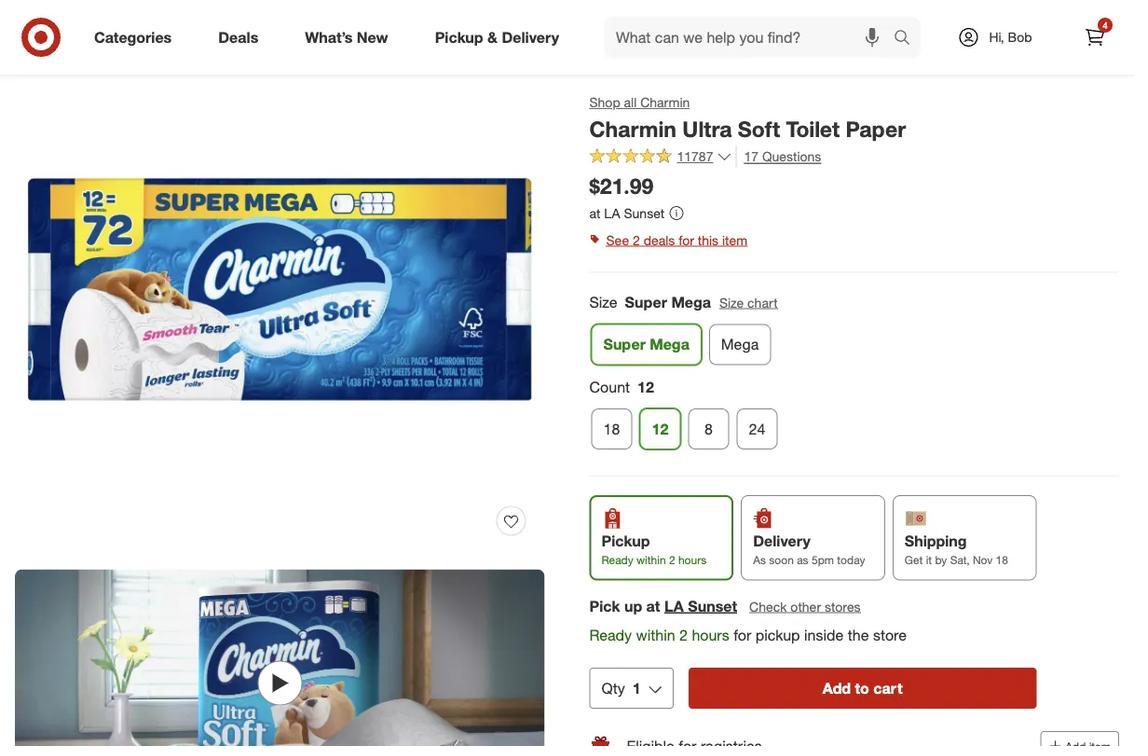 Task type: describe. For each thing, give the bounding box(es) containing it.
size chart button
[[719, 292, 779, 313]]

new
[[357, 28, 389, 46]]

17 questions link
[[736, 146, 822, 167]]

pick up at la sunset
[[590, 597, 738, 615]]

size inside size super mega size chart
[[720, 294, 744, 310]]

questions
[[763, 148, 822, 165]]

categories link
[[78, 17, 195, 58]]

delivery inside "delivery as soon as 5pm today"
[[754, 532, 811, 550]]

shop
[[590, 94, 621, 111]]

paper
[[846, 116, 907, 142]]

12 link
[[640, 409, 681, 450]]

check other stores
[[750, 598, 861, 614]]

mega down size super mega size chart
[[650, 335, 690, 353]]

0 vertical spatial delivery
[[502, 28, 560, 46]]

qty 1
[[602, 679, 641, 697]]

1 horizontal spatial for
[[734, 626, 752, 644]]

0 vertical spatial super
[[625, 293, 668, 311]]

to
[[856, 679, 870, 697]]

0 horizontal spatial at
[[590, 205, 601, 221]]

it
[[927, 553, 933, 567]]

11787
[[677, 148, 714, 165]]

deals
[[218, 28, 259, 46]]

shop all charmin charmin ultra soft toilet paper
[[590, 94, 907, 142]]

this
[[698, 232, 719, 248]]

17 questions
[[745, 148, 822, 165]]

mega down size chart button
[[722, 335, 759, 353]]

store
[[874, 626, 907, 644]]

hours inside pickup ready within 2 hours
[[679, 553, 707, 567]]

chart
[[748, 294, 778, 310]]

shipping
[[905, 532, 968, 550]]

0 horizontal spatial for
[[679, 232, 695, 248]]

all
[[624, 94, 637, 111]]

24
[[749, 420, 766, 438]]

2 inside the see 2 deals for this item link
[[633, 232, 640, 248]]

item
[[723, 232, 748, 248]]

18 inside shipping get it by sat, nov 18
[[996, 553, 1009, 567]]

size super mega size chart
[[590, 293, 778, 311]]

24 link
[[737, 409, 778, 450]]

2 inside pickup ready within 2 hours
[[669, 553, 676, 567]]

what's new
[[305, 28, 389, 46]]

1 horizontal spatial sunset
[[688, 597, 738, 615]]

qty
[[602, 679, 626, 697]]

see 2 deals for this item
[[607, 232, 748, 248]]

add
[[823, 679, 851, 697]]

get
[[905, 553, 924, 567]]

search button
[[886, 17, 931, 62]]

super inside "super mega" link
[[604, 335, 646, 353]]

2 vertical spatial 2
[[680, 626, 688, 644]]

&
[[488, 28, 498, 46]]

1 vertical spatial ready
[[590, 626, 632, 644]]

1 vertical spatial hours
[[692, 626, 730, 644]]

categories
[[94, 28, 172, 46]]

within inside pickup ready within 2 hours
[[637, 553, 666, 567]]

1 vertical spatial 12
[[652, 420, 669, 438]]

today
[[838, 553, 866, 567]]

super mega
[[604, 335, 690, 353]]

8 link
[[689, 409, 730, 450]]

17
[[745, 148, 759, 165]]

inside
[[805, 626, 844, 644]]

hi,
[[990, 29, 1005, 45]]

delivery as soon as 5pm today
[[754, 532, 866, 567]]

1 vertical spatial charmin
[[590, 116, 677, 142]]

as
[[754, 553, 766, 567]]

0 horizontal spatial sunset
[[624, 205, 665, 221]]

add to cart button
[[689, 668, 1037, 709]]



Task type: locate. For each thing, give the bounding box(es) containing it.
ready within 2 hours for pickup inside the store
[[590, 626, 907, 644]]

18 right nov
[[996, 553, 1009, 567]]

hours
[[679, 553, 707, 567], [692, 626, 730, 644]]

mega
[[672, 293, 711, 311], [650, 335, 690, 353], [722, 335, 759, 353]]

charmin ultra soft toilet paper, 2 of 13, play video image
[[15, 569, 545, 746]]

1 vertical spatial pickup
[[602, 532, 650, 550]]

sunset up ready within 2 hours for pickup inside the store
[[688, 597, 738, 615]]

18
[[604, 420, 621, 438], [996, 553, 1009, 567]]

pickup inside pickup & delivery link
[[435, 28, 484, 46]]

charmin
[[641, 94, 690, 111], [590, 116, 677, 142]]

1 horizontal spatial 18
[[996, 553, 1009, 567]]

charmin down all
[[590, 116, 677, 142]]

bob
[[1009, 29, 1033, 45]]

0 vertical spatial group
[[588, 291, 1120, 372]]

0 vertical spatial la
[[605, 205, 621, 221]]

0 vertical spatial at
[[590, 205, 601, 221]]

hi, bob
[[990, 29, 1033, 45]]

sat,
[[951, 553, 970, 567]]

18 link
[[592, 409, 633, 450]]

pickup
[[756, 626, 801, 644]]

toilet
[[787, 116, 840, 142]]

12 right count on the right of the page
[[638, 377, 655, 396]]

pickup & delivery
[[435, 28, 560, 46]]

8
[[705, 420, 713, 438]]

pickup inside pickup ready within 2 hours
[[602, 532, 650, 550]]

mega left size chart button
[[672, 293, 711, 311]]

within down pick up at la sunset
[[636, 626, 676, 644]]

size up super mega
[[590, 293, 618, 311]]

0 vertical spatial for
[[679, 232, 695, 248]]

1 vertical spatial la
[[665, 597, 684, 615]]

0 vertical spatial 2
[[633, 232, 640, 248]]

1 group from the top
[[588, 291, 1120, 372]]

0 vertical spatial 12
[[638, 377, 655, 396]]

What can we help you find? suggestions appear below search field
[[605, 17, 899, 58]]

other
[[791, 598, 822, 614]]

ready down pick
[[590, 626, 632, 644]]

check other stores button
[[749, 596, 862, 617]]

size left chart
[[720, 294, 744, 310]]

5pm
[[812, 553, 835, 567]]

size
[[590, 293, 618, 311], [720, 294, 744, 310]]

12
[[638, 377, 655, 396], [652, 420, 669, 438]]

1 vertical spatial group
[[588, 376, 1120, 457]]

pickup left &
[[435, 28, 484, 46]]

ready up pick
[[602, 553, 634, 567]]

at la sunset
[[590, 205, 665, 221]]

1 vertical spatial super
[[604, 335, 646, 353]]

ultra
[[683, 116, 732, 142]]

deals link
[[203, 17, 282, 58]]

11787 link
[[590, 146, 732, 169]]

see 2 deals for this item link
[[590, 227, 1120, 253]]

count 12
[[590, 377, 655, 396]]

1 horizontal spatial size
[[720, 294, 744, 310]]

hours down la sunset button
[[692, 626, 730, 644]]

ready inside pickup ready within 2 hours
[[602, 553, 634, 567]]

la sunset button
[[665, 595, 738, 617]]

1 horizontal spatial at
[[647, 597, 661, 615]]

1 horizontal spatial la
[[665, 597, 684, 615]]

pick
[[590, 597, 621, 615]]

0 horizontal spatial la
[[605, 205, 621, 221]]

1 vertical spatial within
[[636, 626, 676, 644]]

super up super mega
[[625, 293, 668, 311]]

up
[[625, 597, 643, 615]]

2 horizontal spatial 2
[[680, 626, 688, 644]]

pickup
[[435, 28, 484, 46], [602, 532, 650, 550]]

charmin right all
[[641, 94, 690, 111]]

the
[[848, 626, 870, 644]]

for
[[679, 232, 695, 248], [734, 626, 752, 644]]

4 link
[[1075, 17, 1116, 58]]

2 down la sunset button
[[680, 626, 688, 644]]

at
[[590, 205, 601, 221], [647, 597, 661, 615]]

delivery
[[502, 28, 560, 46], [754, 532, 811, 550]]

1 vertical spatial at
[[647, 597, 661, 615]]

4
[[1103, 19, 1109, 31]]

within
[[637, 553, 666, 567], [636, 626, 676, 644]]

la right up
[[665, 597, 684, 615]]

$21.99
[[590, 173, 654, 199]]

0 vertical spatial ready
[[602, 553, 634, 567]]

what's
[[305, 28, 353, 46]]

1 vertical spatial 2
[[669, 553, 676, 567]]

stores
[[825, 598, 861, 614]]

0 horizontal spatial pickup
[[435, 28, 484, 46]]

super
[[625, 293, 668, 311], [604, 335, 646, 353]]

la
[[605, 205, 621, 221], [665, 597, 684, 615]]

as
[[797, 553, 809, 567]]

pickup for ready
[[602, 532, 650, 550]]

1 horizontal spatial delivery
[[754, 532, 811, 550]]

0 vertical spatial charmin
[[641, 94, 690, 111]]

see
[[607, 232, 630, 248]]

soon
[[770, 553, 794, 567]]

1 horizontal spatial pickup
[[602, 532, 650, 550]]

0 vertical spatial 18
[[604, 420, 621, 438]]

for left this
[[679, 232, 695, 248]]

12 left "8" on the right bottom of page
[[652, 420, 669, 438]]

at right up
[[647, 597, 661, 615]]

nov
[[974, 553, 993, 567]]

la up see
[[605, 205, 621, 221]]

group
[[588, 291, 1120, 372], [588, 376, 1120, 457]]

pickup for &
[[435, 28, 484, 46]]

pickup ready within 2 hours
[[602, 532, 707, 567]]

1
[[633, 679, 641, 697]]

1 vertical spatial 18
[[996, 553, 1009, 567]]

1 vertical spatial sunset
[[688, 597, 738, 615]]

18 down count on the right of the page
[[604, 420, 621, 438]]

ready
[[602, 553, 634, 567], [590, 626, 632, 644]]

pickup & delivery link
[[419, 17, 583, 58]]

pickup up up
[[602, 532, 650, 550]]

0 vertical spatial within
[[637, 553, 666, 567]]

hours up la sunset button
[[679, 553, 707, 567]]

deals
[[644, 232, 675, 248]]

within up pick up at la sunset
[[637, 553, 666, 567]]

sunset
[[624, 205, 665, 221], [688, 597, 738, 615]]

super mega link
[[592, 324, 702, 365]]

cart
[[874, 679, 903, 697]]

2 right see
[[633, 232, 640, 248]]

group containing count
[[588, 376, 1120, 457]]

0 horizontal spatial size
[[590, 293, 618, 311]]

image gallery element
[[15, 24, 545, 746]]

2 up pick up at la sunset
[[669, 553, 676, 567]]

by
[[936, 553, 948, 567]]

charmin ultra soft toilet paper, 1 of 13 image
[[15, 24, 545, 554]]

delivery right &
[[502, 28, 560, 46]]

1 vertical spatial for
[[734, 626, 752, 644]]

shipping get it by sat, nov 18
[[905, 532, 1009, 567]]

count
[[590, 377, 630, 396]]

at down the $21.99
[[590, 205, 601, 221]]

group containing size
[[588, 291, 1120, 372]]

add to cart
[[823, 679, 903, 697]]

check
[[750, 598, 788, 614]]

for left pickup
[[734, 626, 752, 644]]

delivery up the 'soon'
[[754, 532, 811, 550]]

0 horizontal spatial 2
[[633, 232, 640, 248]]

0 vertical spatial pickup
[[435, 28, 484, 46]]

0 horizontal spatial 18
[[604, 420, 621, 438]]

sunset up deals
[[624, 205, 665, 221]]

1 vertical spatial delivery
[[754, 532, 811, 550]]

mega link
[[709, 324, 772, 365]]

0 vertical spatial hours
[[679, 553, 707, 567]]

0 horizontal spatial delivery
[[502, 28, 560, 46]]

18 inside group
[[604, 420, 621, 438]]

super up count 12
[[604, 335, 646, 353]]

search
[[886, 30, 931, 48]]

soft
[[738, 116, 781, 142]]

0 vertical spatial sunset
[[624, 205, 665, 221]]

what's new link
[[289, 17, 412, 58]]

1 horizontal spatial 2
[[669, 553, 676, 567]]

2 group from the top
[[588, 376, 1120, 457]]



Task type: vqa. For each thing, say whether or not it's contained in the screenshot.
Hat
no



